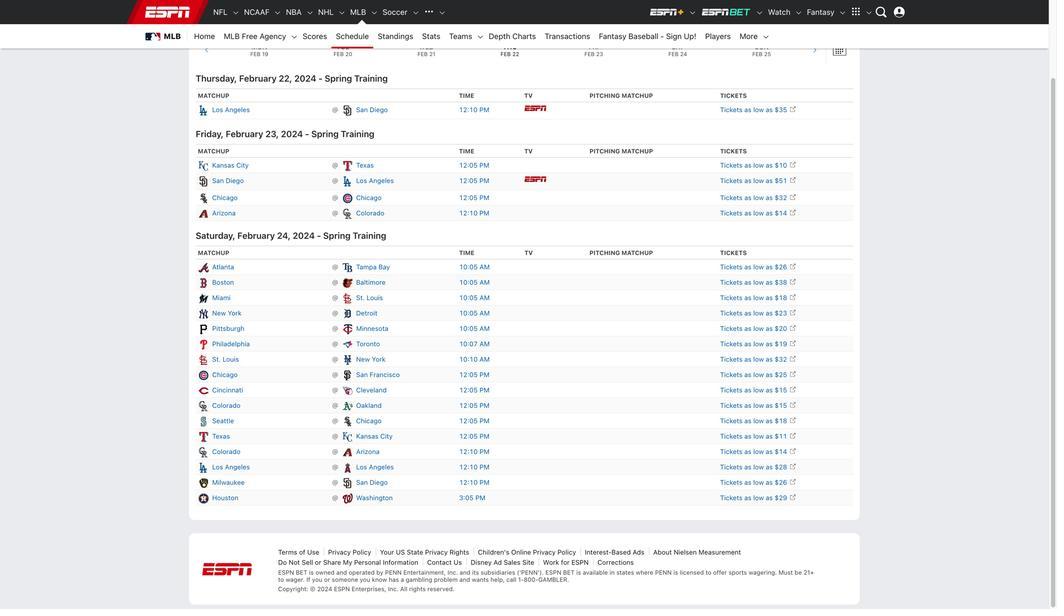 Task type: locate. For each thing, give the bounding box(es) containing it.
0 vertical spatial new york link
[[212, 308, 242, 319]]

york for the right new york 'link'
[[372, 356, 386, 363]]

tickets as low as $14 link for arizona
[[720, 447, 796, 456]]

10:05
[[459, 263, 478, 271], [459, 279, 478, 286], [459, 294, 478, 302], [459, 309, 478, 317], [459, 325, 478, 333]]

espn bet image left "watch"
[[756, 9, 764, 17]]

nfl image
[[232, 9, 240, 17]]

sales
[[504, 559, 521, 567]]

10:05 am for tampa bay
[[459, 263, 490, 271]]

profile management image
[[894, 7, 905, 18]]

colorado down cincinnati link
[[212, 402, 241, 410]]

toronto link
[[356, 339, 380, 349]]

$15 for cleveland
[[775, 386, 788, 394]]

toronto
[[356, 340, 380, 348]]

15 low from the top
[[754, 402, 764, 410]]

arizona link down the oakland link
[[356, 447, 380, 457]]

23
[[597, 51, 603, 57]]

colorado link
[[356, 208, 385, 218], [212, 400, 241, 411], [212, 447, 241, 457]]

inc. down has
[[388, 586, 399, 593]]

2 tickets from the top
[[721, 162, 743, 169]]

1 privacy from the left
[[328, 549, 351, 556]]

1 vertical spatial tickets as low as $15 link
[[720, 401, 796, 410]]

1 horizontal spatial policy
[[558, 549, 576, 556]]

tickets for "tickets as low as $23" link at the right bottom
[[720, 309, 743, 317]]

matchup down friday,
[[198, 148, 229, 155]]

new york up pittsburgh link
[[212, 309, 242, 317]]

online
[[512, 549, 531, 556]]

21 @ from the top
[[329, 494, 342, 502]]

tickets as low as $14
[[721, 209, 788, 217], [720, 448, 788, 456]]

new down miami link
[[212, 309, 226, 317]]

1 tickets as low as $18 from the top
[[720, 294, 788, 302]]

seattle link
[[212, 416, 234, 426]]

0 horizontal spatial privacy
[[328, 549, 351, 556]]

0 horizontal spatial st.
[[212, 356, 221, 363]]

0 vertical spatial st.
[[356, 294, 365, 302]]

york up pittsburgh link
[[228, 309, 242, 317]]

4 10:05 am from the top
[[459, 309, 490, 317]]

transactions
[[545, 32, 590, 41]]

4 am from the top
[[480, 309, 490, 317]]

city for leftmost 'kansas city' link
[[236, 162, 249, 169]]

1 horizontal spatial bet
[[563, 569, 575, 576]]

8 tickets from the top
[[720, 294, 743, 302]]

kansas down friday,
[[212, 162, 235, 169]]

february for saturday,
[[238, 231, 275, 241]]

7 am from the top
[[480, 356, 490, 363]]

20 @ from the top
[[329, 479, 342, 487]]

2 vertical spatial san diego link
[[356, 477, 388, 488]]

1 vertical spatial tickets as low as $14 link
[[720, 447, 796, 456]]

$32 for 10:10 am
[[775, 356, 788, 363]]

low for tickets as low as $20 link
[[754, 325, 764, 333]]

12:05 for 12:05 pm link associated with tickets as low as $18 link associated with 12:05 pm
[[459, 417, 478, 425]]

standings page main content
[[189, 2, 1058, 525]]

has
[[389, 576, 399, 584]]

st. louis link down philadelphia link
[[212, 354, 239, 365]]

18 low from the top
[[754, 448, 764, 456]]

february for friday,
[[226, 129, 263, 139]]

2 $18 from the top
[[775, 417, 788, 425]]

0 vertical spatial kansas city
[[212, 162, 249, 169]]

1 vertical spatial spring
[[311, 129, 339, 139]]

feb down fri
[[585, 51, 595, 57]]

fantasy image
[[839, 9, 847, 17]]

privacy up "share"
[[328, 549, 351, 556]]

wager.
[[286, 576, 305, 584]]

0 horizontal spatial policy
[[353, 549, 371, 556]]

1 vertical spatial new
[[356, 356, 370, 363]]

global navigation element
[[140, 0, 910, 24]]

espn bet image up the players
[[701, 8, 752, 16]]

0 vertical spatial tickets as low as $32 link
[[721, 193, 796, 202]]

call
[[507, 576, 517, 584]]

-
[[661, 32, 664, 41], [319, 73, 323, 84], [305, 129, 309, 139], [317, 231, 321, 241]]

st. louis down philadelphia link
[[212, 356, 239, 363]]

1 vertical spatial kansas city link
[[356, 431, 393, 442]]

feb inside tue feb 20
[[334, 51, 344, 57]]

tickets as low as $18 link for 12:05 pm
[[720, 416, 796, 425]]

$38
[[775, 279, 788, 286]]

0 vertical spatial matchup
[[198, 92, 229, 99]]

friday,
[[196, 129, 224, 139]]

10:05 am link
[[459, 263, 490, 271], [459, 279, 490, 286], [459, 294, 490, 302], [459, 309, 490, 317], [459, 325, 490, 333]]

12 @ from the top
[[329, 356, 342, 363]]

st. louis link
[[356, 293, 383, 303], [212, 354, 239, 365]]

colorado up milwaukee
[[212, 448, 241, 456]]

february left "24,"
[[238, 231, 275, 241]]

22,
[[279, 73, 292, 84]]

1 horizontal spatial york
[[372, 356, 386, 363]]

1 vertical spatial tickets as low as $18 link
[[720, 416, 796, 425]]

feb down thu
[[501, 51, 511, 57]]

tickets as low as $18 for 10:05 am
[[720, 294, 788, 302]]

0 horizontal spatial st. louis
[[212, 356, 239, 363]]

3 10:05 am link from the top
[[459, 294, 490, 302]]

schedule link
[[332, 24, 374, 48]]

thu feb 22
[[501, 43, 519, 57]]

12:05 for 12:05 pm link associated with tickets as low as $11 link
[[459, 433, 478, 440]]

$18 up $23
[[775, 294, 788, 302]]

feb
[[250, 51, 261, 57], [334, 51, 344, 57], [418, 51, 428, 57], [501, 51, 511, 57], [585, 51, 595, 57], [669, 51, 679, 57], [753, 51, 763, 57]]

washington link
[[356, 493, 393, 503]]

cincinnati link
[[212, 385, 243, 396]]

1 vertical spatial colorado link
[[212, 400, 241, 411]]

- right 22,
[[319, 73, 323, 84]]

10:05 for baltimore
[[459, 279, 478, 286]]

12:05 for 12:05 pm link related to tickets as low as $25 link
[[459, 371, 478, 379]]

espn bet image
[[701, 8, 752, 16], [756, 9, 764, 17]]

privacy up work on the right of the page
[[533, 549, 556, 556]]

matchup for friday,
[[198, 148, 229, 155]]

colorado link down cincinnati link
[[212, 400, 241, 411]]

0 horizontal spatial or
[[315, 559, 321, 567]]

is
[[309, 569, 314, 576], [577, 569, 581, 576], [674, 569, 679, 576]]

1 vertical spatial tickets as low as $26
[[720, 479, 788, 487]]

0 vertical spatial tickets as low as $18 link
[[720, 293, 796, 302]]

2 vertical spatial matchup
[[198, 250, 229, 257]]

0 vertical spatial arizona link
[[212, 208, 236, 218]]

los
[[212, 106, 223, 114], [356, 177, 367, 185], [212, 463, 223, 471], [356, 463, 367, 471]]

13 @ from the top
[[329, 371, 342, 379]]

1 horizontal spatial penn
[[655, 569, 672, 576]]

new down toronto
[[356, 356, 370, 363]]

tv for saturday, february 24, 2024 - spring training
[[525, 250, 533, 257]]

arizona down the oakland link
[[356, 448, 380, 456]]

12:05 pm for 12:05 pm link related to tickets as low as $25 link
[[459, 371, 490, 379]]

tickets as low as $32 up the tickets as low as $25
[[720, 356, 788, 363]]

colorado up tampa bay
[[356, 209, 385, 217]]

children's online privacy policy
[[478, 549, 576, 556]]

4 feb from the left
[[501, 51, 511, 57]]

1 horizontal spatial kansas city
[[356, 433, 393, 440]]

chicago
[[212, 194, 238, 202], [356, 194, 382, 202], [212, 371, 238, 379], [356, 417, 382, 425]]

2 10:05 am from the top
[[459, 279, 490, 286]]

17 @ from the top
[[329, 433, 342, 440]]

am for new york
[[480, 356, 490, 363]]

do not sell or share my personal information link
[[278, 559, 419, 567]]

teams image
[[477, 33, 485, 41]]

0 vertical spatial pitching matchup
[[590, 92, 653, 99]]

1 $14 from the top
[[775, 209, 788, 217]]

more link
[[736, 24, 763, 48]]

13 tickets from the top
[[720, 371, 743, 379]]

1 vertical spatial york
[[372, 356, 386, 363]]

matchup for thursday,
[[198, 92, 229, 99]]

mlb image
[[371, 9, 378, 17]]

feb for mon
[[250, 51, 261, 57]]

1 horizontal spatial louis
[[367, 294, 383, 302]]

2024 right "24,"
[[293, 231, 315, 241]]

1 $32 from the top
[[775, 194, 788, 202]]

tickets as low as $15
[[720, 386, 788, 394], [720, 402, 788, 410]]

sign
[[666, 32, 682, 41]]

spring for 23,
[[311, 129, 339, 139]]

1 vertical spatial or
[[324, 576, 330, 584]]

8 @ from the top
[[329, 294, 342, 302]]

york
[[228, 309, 242, 317], [372, 356, 386, 363]]

10:07
[[459, 340, 478, 348]]

1 vertical spatial arizona
[[356, 448, 380, 456]]

york up san francisco
[[372, 356, 386, 363]]

teams link
[[445, 24, 477, 48]]

watch
[[768, 7, 791, 16]]

9 low from the top
[[754, 309, 764, 317]]

oakland link
[[356, 400, 382, 411]]

feb inside fri feb 23
[[585, 51, 595, 57]]

10 tickets from the top
[[720, 325, 743, 333]]

0 vertical spatial february
[[239, 73, 277, 84]]

1 feb from the left
[[250, 51, 261, 57]]

1 vertical spatial city
[[381, 433, 393, 440]]

feb inside sun feb 25
[[753, 51, 763, 57]]

kansas city link down friday,
[[212, 160, 249, 171]]

or left someone
[[324, 576, 330, 584]]

0 horizontal spatial kansas city
[[212, 162, 249, 169]]

watch image
[[795, 9, 803, 17]]

1 vertical spatial matchup
[[622, 148, 653, 155]]

0 vertical spatial training
[[354, 73, 388, 84]]

2 matchup from the top
[[198, 148, 229, 155]]

february down 19
[[239, 73, 277, 84]]

you right the if
[[312, 576, 323, 584]]

3 matchup from the top
[[622, 250, 653, 257]]

training for friday, february 23, 2024 - spring training
[[341, 129, 375, 139]]

spring right 23,
[[311, 129, 339, 139]]

1 10:05 am from the top
[[459, 263, 490, 271]]

matchup
[[622, 92, 653, 99], [622, 148, 653, 155], [622, 250, 653, 257]]

new york down toronto
[[356, 356, 386, 363]]

low
[[754, 106, 764, 114], [754, 162, 764, 169], [754, 177, 764, 185], [754, 194, 764, 202], [754, 209, 764, 217], [754, 263, 764, 271], [754, 279, 764, 286], [754, 294, 764, 302], [754, 309, 764, 317], [754, 325, 764, 333], [754, 340, 764, 348], [754, 356, 764, 363], [754, 371, 764, 379], [754, 386, 764, 394], [754, 402, 764, 410], [754, 417, 764, 425], [754, 433, 764, 440], [754, 448, 764, 456], [754, 463, 764, 471], [754, 479, 764, 487], [754, 494, 764, 502]]

colorado link up tampa bay
[[356, 208, 385, 218]]

for
[[561, 559, 570, 567]]

philadelphia
[[212, 340, 250, 348]]

tickets as low as $32 link for 10:10 am
[[720, 355, 796, 364]]

2 tickets as low as $18 link from the top
[[720, 416, 796, 425]]

tickets as low as $32 for 10:10 am
[[720, 356, 788, 363]]

2 vertical spatial training
[[353, 231, 386, 241]]

tickets for tickets as low as $14 link related to arizona
[[720, 448, 743, 456]]

new york link up pittsburgh link
[[212, 308, 242, 319]]

1 tickets as low as $15 link from the top
[[720, 386, 796, 394]]

3:05 pm link
[[459, 494, 486, 502]]

san for milwaukee
[[356, 479, 368, 487]]

0 vertical spatial st. louis
[[356, 294, 383, 302]]

1 vertical spatial february
[[226, 129, 263, 139]]

1 am from the top
[[480, 263, 490, 271]]

nielsen
[[674, 549, 697, 556]]

detroit link
[[356, 308, 378, 319]]

tickets for tickets as low as $32 link corresponding to 10:10 am
[[720, 356, 743, 363]]

tickets as low as $23
[[720, 309, 788, 317]]

6 feb from the left
[[669, 51, 679, 57]]

tickets as low as $14 link for colorado
[[721, 208, 796, 217]]

0 horizontal spatial inc.
[[388, 586, 399, 593]]

4 10:05 from the top
[[459, 309, 478, 317]]

penn down "information"
[[385, 569, 402, 576]]

12:10 pm for milwaukee san diego link
[[459, 479, 490, 487]]

feb down sat
[[669, 51, 679, 57]]

fantasy inside fantasy baseball - sign up! link
[[599, 32, 627, 41]]

0 horizontal spatial bet
[[296, 569, 307, 576]]

2 vertical spatial february
[[238, 231, 275, 241]]

miami
[[212, 294, 231, 302]]

tickets as low as $20 link
[[720, 324, 796, 333]]

0 horizontal spatial texas link
[[212, 431, 230, 442]]

tickets as low as $26 link up the tickets as low as $29 link
[[720, 478, 796, 487]]

in
[[610, 569, 615, 576]]

policy up work for espn link
[[558, 549, 576, 556]]

2 vertical spatial colorado link
[[212, 447, 241, 457]]

matchup up atlanta link
[[198, 250, 229, 257]]

0 vertical spatial tickets
[[721, 92, 747, 99]]

0 vertical spatial tickets as low as $32
[[721, 194, 788, 202]]

february left 23,
[[226, 129, 263, 139]]

0 vertical spatial pitching
[[590, 92, 620, 99]]

pitching for saturday, february 24, 2024 - spring training
[[590, 250, 620, 257]]

fantasy up 23
[[599, 32, 627, 41]]

mlb
[[350, 7, 366, 16], [196, 12, 229, 30], [164, 32, 181, 41], [224, 32, 240, 41]]

@ for tickets as low as $32 link related to 12:05 pm
[[329, 194, 342, 202]]

fantasy for fantasy baseball - sign up!
[[599, 32, 627, 41]]

13 low from the top
[[754, 371, 764, 379]]

1 tickets as low as $15 from the top
[[720, 386, 788, 394]]

0 horizontal spatial louis
[[223, 356, 239, 363]]

mlb left free
[[224, 32, 240, 41]]

- right "24,"
[[317, 231, 321, 241]]

1 horizontal spatial is
[[577, 569, 581, 576]]

@ for tickets as low as $10 link
[[329, 162, 342, 169]]

legal footer navigation element
[[274, 547, 834, 593]]

feb inside wed feb 21
[[418, 51, 428, 57]]

15 tickets from the top
[[720, 402, 743, 410]]

feb inside sat feb 24
[[669, 51, 679, 57]]

3 matchup from the top
[[198, 250, 229, 257]]

@ for the tickets as low as $28 link
[[329, 463, 342, 471]]

1 horizontal spatial you
[[360, 576, 370, 584]]

privacy policy
[[328, 549, 371, 556]]

0 vertical spatial tickets as low as $15 link
[[720, 386, 796, 394]]

1 pitching from the top
[[590, 92, 620, 99]]

16 low from the top
[[754, 417, 764, 425]]

your us state privacy rights link
[[380, 549, 469, 556]]

tickets as low as $15 down the tickets as low as $25
[[720, 386, 788, 394]]

san diego for milwaukee
[[356, 479, 388, 487]]

st. louis down "baltimore" link
[[356, 294, 383, 302]]

tickets as low as $11
[[720, 433, 788, 440]]

19 tickets from the top
[[720, 463, 743, 471]]

mlb link left home link
[[140, 24, 188, 48]]

2 $32 from the top
[[775, 356, 788, 363]]

2 tickets as low as $18 from the top
[[720, 417, 788, 425]]

10 @ from the top
[[329, 325, 342, 333]]

2 $15 from the top
[[775, 402, 788, 410]]

('penn').
[[517, 569, 544, 576]]

st. down philadelphia link
[[212, 356, 221, 363]]

2 horizontal spatial privacy
[[533, 549, 556, 556]]

$26
[[775, 263, 788, 271], [775, 479, 788, 487]]

policy up personal
[[353, 549, 371, 556]]

corrections
[[598, 559, 634, 567]]

tickets up tickets as low as $38
[[720, 250, 747, 257]]

fantasy baseball - sign up!
[[599, 32, 697, 41]]

2 tickets as low as $26 from the top
[[720, 479, 788, 487]]

1 horizontal spatial city
[[381, 433, 393, 440]]

0 vertical spatial kansas city link
[[212, 160, 249, 171]]

3 pitching from the top
[[590, 250, 620, 257]]

1 $26 from the top
[[775, 263, 788, 271]]

enterprises,
[[352, 586, 386, 593]]

3 10:05 am from the top
[[459, 294, 490, 302]]

1 vertical spatial $15
[[775, 402, 788, 410]]

1 low from the top
[[754, 106, 764, 114]]

players link
[[701, 24, 736, 48]]

pm for 12:10 pm link associated with the tickets as low as $28 link
[[480, 463, 490, 471]]

20 low from the top
[[754, 479, 764, 487]]

tickets as low as $18 up tickets as low as $11
[[720, 417, 788, 425]]

7 low from the top
[[754, 279, 764, 286]]

- for thursday, february 22, 2024 - spring training
[[319, 73, 323, 84]]

low for tickets as low as $38 link
[[754, 279, 764, 286]]

tickets as low as $14 link
[[721, 208, 796, 217], [720, 447, 796, 456]]

fantasy left fantasy image at the top of the page
[[807, 7, 835, 16]]

more espn image
[[848, 4, 865, 20], [866, 9, 873, 17]]

fantasy baseball - sign up! link
[[595, 24, 701, 48]]

tv
[[525, 92, 533, 99], [525, 148, 533, 155], [525, 250, 533, 257]]

low for tickets as low as $11 link
[[754, 433, 764, 440]]

espn down someone
[[334, 586, 350, 593]]

tickets for tickets as low as $14 link associated with colorado
[[721, 209, 743, 217]]

matchup down "thursday,"
[[198, 92, 229, 99]]

1 vertical spatial $14
[[775, 448, 788, 456]]

10:05 for detroit
[[459, 309, 478, 317]]

help,
[[491, 576, 505, 584]]

2024 right 22,
[[294, 73, 316, 84]]

ads
[[633, 549, 645, 556]]

tickets as low as $11 link
[[720, 432, 796, 441]]

1 10:05 am link from the top
[[459, 263, 490, 271]]

low for tickets as low as $14 link associated with colorado
[[754, 209, 764, 217]]

schedule inside the standings page main content
[[232, 12, 302, 30]]

1 vertical spatial tickets as low as $32 link
[[720, 355, 796, 364]]

1 vertical spatial st. louis link
[[212, 354, 239, 365]]

9 @ from the top
[[329, 309, 342, 317]]

pm for 12:10 pm link associated with tickets as low as $35 link at the right of page
[[480, 106, 490, 114]]

22
[[513, 51, 519, 57]]

tickets as low as $32 down tickets as low as $51
[[721, 194, 788, 202]]

baltimore link
[[356, 277, 386, 288]]

low for tickets as low as $14 link related to arizona
[[754, 448, 764, 456]]

inc. down us
[[448, 569, 458, 576]]

12:05 for tickets as low as $51 link's 12:05 pm link
[[459, 177, 478, 185]]

2 tickets as low as $14 link from the top
[[720, 447, 796, 456]]

$14 for arizona
[[775, 448, 788, 456]]

1 vertical spatial pitching
[[590, 148, 620, 155]]

feb inside thu feb 22
[[501, 51, 511, 57]]

12:05 for 12:05 pm link for tickets as low as $10 link
[[459, 162, 478, 169]]

tickets as low as $20
[[720, 325, 788, 333]]

5 low from the top
[[754, 209, 764, 217]]

nba link
[[282, 0, 306, 24]]

$10
[[775, 162, 788, 169]]

city down friday, february 23, 2024 - spring training
[[236, 162, 249, 169]]

schedule up agency
[[232, 12, 302, 30]]

$26 down $28
[[775, 479, 788, 487]]

pm for 3:05 pm link
[[476, 494, 486, 502]]

1 vertical spatial texas link
[[212, 431, 230, 442]]

saturday,
[[196, 231, 235, 241]]

2 matchup from the top
[[622, 148, 653, 155]]

2 vertical spatial colorado
[[212, 448, 241, 456]]

soccer link
[[378, 0, 412, 24]]

$18 up $11
[[775, 417, 788, 425]]

2 tickets as low as $14 from the top
[[720, 448, 788, 456]]

5 10:05 from the top
[[459, 325, 478, 333]]

espn down do
[[278, 569, 294, 576]]

you up enterprises,
[[360, 576, 370, 584]]

teams
[[449, 32, 472, 41]]

colorado link for arizona
[[212, 447, 241, 457]]

@ for tickets as low as $32 link corresponding to 10:10 am
[[329, 356, 342, 363]]

0 vertical spatial diego
[[370, 106, 388, 114]]

3 tickets from the top
[[721, 177, 743, 185]]

2 pitching matchup from the top
[[590, 148, 653, 155]]

3 tickets from the top
[[720, 250, 747, 257]]

1 horizontal spatial privacy
[[425, 549, 448, 556]]

@ for tickets as low as $20 link
[[329, 325, 342, 333]]

2 vertical spatial spring
[[323, 231, 351, 241]]

san diego
[[356, 106, 388, 114], [212, 177, 244, 185], [356, 479, 388, 487]]

12:10 pm link for the "tickets as low as $26" "link" for 12:10 pm
[[459, 479, 490, 487]]

tickets as low as $15 link for cleveland
[[720, 386, 796, 394]]

feb down mon
[[250, 51, 261, 57]]

2 tickets as low as $32 link from the top
[[720, 355, 796, 364]]

2024 for 23,
[[281, 129, 303, 139]]

feb down wed
[[418, 51, 428, 57]]

tickets for tickets as low as $18 link associated with 12:05 pm
[[720, 417, 743, 425]]

19 low from the top
[[754, 463, 764, 471]]

7 @ from the top
[[329, 279, 342, 286]]

3 am from the top
[[480, 294, 490, 302]]

0 vertical spatial schedule
[[232, 12, 302, 30]]

$18 for 12:05 pm
[[775, 417, 788, 425]]

tickets as low as $15 for oakland
[[720, 402, 788, 410]]

14 tickets from the top
[[720, 386, 743, 394]]

tickets for tickets as low as $51 link
[[721, 177, 743, 185]]

2 tickets as low as $15 link from the top
[[720, 401, 796, 410]]

1 vertical spatial training
[[341, 129, 375, 139]]

1 horizontal spatial texas link
[[356, 160, 374, 171]]

- for friday, february 23, 2024 - spring training
[[305, 129, 309, 139]]

7 feb from the left
[[753, 51, 763, 57]]

soccer image
[[412, 9, 420, 17]]

$32 down $51
[[775, 194, 788, 202]]

- for saturday, february 24, 2024 - spring training
[[317, 231, 321, 241]]

spring
[[325, 73, 352, 84], [311, 129, 339, 139], [323, 231, 351, 241]]

is down sell
[[309, 569, 314, 576]]

corrections link
[[598, 559, 634, 567]]

@
[[329, 106, 342, 114], [329, 162, 342, 169], [329, 177, 342, 185], [329, 194, 342, 202], [329, 209, 342, 217], [329, 263, 342, 271], [329, 279, 342, 286], [329, 294, 342, 302], [329, 309, 342, 317], [329, 325, 342, 333], [329, 340, 342, 348], [329, 356, 342, 363], [329, 371, 342, 379], [329, 386, 342, 394], [329, 402, 342, 410], [329, 417, 342, 425], [329, 433, 342, 440], [329, 448, 342, 456], [329, 463, 342, 471], [329, 479, 342, 487], [329, 494, 342, 502]]

mlb link right the nhl link
[[346, 0, 371, 24]]

0 horizontal spatial texas
[[212, 433, 230, 440]]

0 vertical spatial new
[[212, 309, 226, 317]]

san inside san francisco link
[[356, 371, 368, 379]]

$32 up $25
[[775, 356, 788, 363]]

fantasy inside fantasy link
[[807, 7, 835, 16]]

tickets as low as $18 link up tickets as low as $11 link
[[720, 416, 796, 425]]

3 10:05 from the top
[[459, 294, 478, 302]]

1 $15 from the top
[[775, 386, 788, 394]]

or right sell
[[315, 559, 321, 567]]

tickets as low as $15 link down the tickets as low as $25
[[720, 401, 796, 410]]

0 vertical spatial $15
[[775, 386, 788, 394]]

matchup for saturday, february 24, 2024 - spring training
[[622, 250, 653, 257]]

2 @ from the top
[[329, 162, 342, 169]]

0 horizontal spatial york
[[228, 309, 242, 317]]

16 tickets from the top
[[720, 417, 743, 425]]

1 vertical spatial st.
[[212, 356, 221, 363]]

0 vertical spatial time
[[459, 92, 475, 99]]

3:05 pm
[[459, 494, 486, 502]]

1 tickets from the top
[[721, 106, 743, 114]]

tickets as low as $14 down tickets as low as $11
[[720, 448, 788, 456]]

schedule up tue
[[336, 32, 369, 41]]

8 low from the top
[[754, 294, 764, 302]]

2024 right ©
[[317, 586, 332, 593]]

tickets as low as $14 for colorado
[[721, 209, 788, 217]]

low for 10:05 am the "tickets as low as $26" "link"
[[754, 263, 764, 271]]

1 tickets as low as $18 link from the top
[[720, 293, 796, 302]]

kansas
[[212, 162, 235, 169], [356, 433, 379, 440]]

tickets as low as $26 up tickets as low as $29
[[720, 479, 788, 487]]

1 vertical spatial tickets as low as $14
[[720, 448, 788, 456]]

feb for sat
[[669, 51, 679, 57]]

2024 right 23,
[[281, 129, 303, 139]]

feb inside mon feb 19
[[250, 51, 261, 57]]

espn image
[[525, 106, 547, 111], [202, 564, 252, 576]]

2 horizontal spatial is
[[674, 569, 679, 576]]

tickets as low as $14 link down tickets as low as $51
[[721, 208, 796, 217]]

6 am from the top
[[480, 340, 490, 348]]

19 @ from the top
[[329, 463, 342, 471]]

0 vertical spatial $26
[[775, 263, 788, 271]]

6 @ from the top
[[329, 263, 342, 271]]

to left wager.
[[278, 576, 284, 584]]

1 10:05 from the top
[[459, 263, 478, 271]]

tickets as low as $14 link up the tickets as low as $28 link
[[720, 447, 796, 456]]

tickets as low as $15 up tickets as low as $11 link
[[720, 402, 788, 410]]

tickets for tickets as low as $19 link
[[720, 340, 743, 348]]

training for saturday, february 24, 2024 - spring training
[[353, 231, 386, 241]]

louis
[[367, 294, 383, 302], [223, 356, 239, 363]]

someone
[[332, 576, 358, 584]]

colorado link up milwaukee
[[212, 447, 241, 457]]

0 horizontal spatial st. louis link
[[212, 354, 239, 365]]

1 horizontal spatial texas
[[356, 162, 374, 169]]

0 vertical spatial texas link
[[356, 160, 374, 171]]

12:10 for 12:10 pm link associated with tickets as low as $35 link at the right of page
[[459, 106, 478, 114]]

$14 down $51
[[775, 209, 788, 217]]

1 vertical spatial kansas
[[356, 433, 379, 440]]

1 vertical spatial colorado
[[212, 402, 241, 410]]

2 privacy from the left
[[425, 549, 448, 556]]

louis down "baltimore" link
[[367, 294, 383, 302]]

my
[[343, 559, 352, 567]]

city down the oakland link
[[381, 433, 393, 440]]

1 vertical spatial pitching matchup
[[590, 148, 653, 155]]

to left the 'offer'
[[706, 569, 712, 576]]

7 tickets from the top
[[720, 279, 743, 286]]

0 vertical spatial colorado
[[356, 209, 385, 217]]

tickets up tickets as low as $10
[[721, 148, 747, 155]]

mlb left mlb image
[[350, 7, 366, 16]]

2 vertical spatial matchup
[[622, 250, 653, 257]]

1 vertical spatial texas
[[212, 433, 230, 440]]

0 vertical spatial colorado link
[[356, 208, 385, 218]]

kansas city link down the oakland link
[[356, 431, 393, 442]]

scores
[[303, 32, 327, 41]]

minnesota
[[356, 325, 389, 333]]

tickets as low as $15 link down tickets as low as $25 link
[[720, 386, 796, 394]]

pittsburgh link
[[212, 324, 245, 334]]

am for toronto
[[480, 340, 490, 348]]

st. up detroit
[[356, 294, 365, 302]]

$26 for 12:10 pm
[[775, 479, 788, 487]]

spring down 20
[[325, 73, 352, 84]]

3 pitching matchup from the top
[[590, 250, 653, 257]]

arizona up saturday,
[[212, 209, 236, 217]]

2 $14 from the top
[[775, 448, 788, 456]]

1 vertical spatial arizona link
[[356, 447, 380, 457]]

february for thursday,
[[239, 73, 277, 84]]

kansas down the oakland link
[[356, 433, 379, 440]]

louis for st. louis link to the left
[[223, 356, 239, 363]]

1 tickets as low as $14 from the top
[[721, 209, 788, 217]]

1 matchup from the top
[[198, 92, 229, 99]]

2 pitching from the top
[[590, 148, 620, 155]]

10:05 am for minnesota
[[459, 325, 490, 333]]

0 vertical spatial $18
[[775, 294, 788, 302]]

1 vertical spatial schedule
[[336, 32, 369, 41]]

2 10:05 from the top
[[459, 279, 478, 286]]

1 tickets as low as $32 link from the top
[[721, 193, 796, 202]]

@ for tickets as low as $25 link
[[329, 371, 342, 379]]

2 10:05 am link from the top
[[459, 279, 490, 286]]

mlb inside global navigation element
[[350, 7, 366, 16]]

tickets as low as $14 down tickets as low as $51
[[721, 209, 788, 217]]

subsidiaries
[[481, 569, 515, 576]]

mlb left home
[[164, 32, 181, 41]]

4 @ from the top
[[329, 194, 342, 202]]

11 @ from the top
[[329, 340, 342, 348]]

21 low from the top
[[754, 494, 764, 502]]

tickets as low as $18 link for 10:05 am
[[720, 293, 796, 302]]

12:05 pm for tickets as low as $51 link's 12:05 pm link
[[459, 177, 490, 185]]

st. for st. louis link to the left
[[212, 356, 221, 363]]

low for tickets as low as $18 link associated with 12:05 pm
[[754, 417, 764, 425]]

10:05 am
[[459, 263, 490, 271], [459, 279, 490, 286], [459, 294, 490, 302], [459, 309, 490, 317], [459, 325, 490, 333]]

tickets as low as $19 link
[[720, 339, 796, 348]]

@ for tickets as low as $14 link associated with colorado
[[329, 209, 342, 217]]

nhl link
[[314, 0, 338, 24]]

kansas city down friday,
[[212, 162, 249, 169]]



Task type: vqa. For each thing, say whether or not it's contained in the screenshot.


Task type: describe. For each thing, give the bounding box(es) containing it.
fri
[[589, 43, 599, 51]]

depth charts
[[489, 32, 536, 41]]

espn+ image
[[650, 8, 685, 16]]

tickets as low as $10
[[721, 162, 788, 169]]

espn image
[[525, 177, 547, 182]]

pitching for friday, february 23, 2024 - spring training
[[590, 148, 620, 155]]

kansas city for the right 'kansas city' link
[[356, 433, 393, 440]]

tickets as low as $26 for 10:05 am
[[720, 263, 788, 271]]

its
[[472, 569, 479, 576]]

where
[[636, 569, 654, 576]]

disney ad sales site link
[[471, 559, 535, 567]]

more sports image
[[438, 9, 446, 17]]

new for new york 'link' to the left
[[212, 309, 226, 317]]

24
[[681, 51, 687, 57]]

am for minnesota
[[480, 325, 490, 333]]

low for tickets as low as $51 link
[[754, 177, 764, 185]]

0 horizontal spatial mlb link
[[140, 24, 188, 48]]

feb for fri
[[585, 51, 595, 57]]

ncaaf link
[[240, 0, 274, 24]]

standings
[[378, 32, 414, 41]]

mon feb 19
[[250, 43, 268, 57]]

friday, february 23, 2024 - spring training
[[196, 129, 375, 139]]

boston
[[212, 279, 234, 286]]

us
[[396, 549, 405, 556]]

tickets as low as $15 link for oakland
[[720, 401, 796, 410]]

st. for st. louis link to the top
[[356, 294, 365, 302]]

0 horizontal spatial espn bet image
[[701, 8, 752, 16]]

@ for tickets as low as $14 link related to arizona
[[329, 448, 342, 456]]

tv for friday, february 23, 2024 - spring training
[[525, 148, 533, 155]]

1 horizontal spatial schedule
[[336, 32, 369, 41]]

san for los angeles
[[356, 106, 368, 114]]

houston link
[[212, 493, 238, 503]]

2 policy from the left
[[558, 549, 576, 556]]

0 horizontal spatial more espn image
[[848, 4, 865, 20]]

espn plus image
[[689, 9, 697, 17]]

tickets as low as $51 link
[[721, 176, 796, 185]]

1 you from the left
[[312, 576, 323, 584]]

mlb schedule
[[196, 12, 302, 30]]

pitching matchup for saturday, february 24, 2024 - spring training
[[590, 250, 653, 257]]

2 is from the left
[[577, 569, 581, 576]]

san diego for los angeles
[[356, 106, 388, 114]]

1 horizontal spatial new york link
[[356, 354, 386, 365]]

1 vertical spatial st. louis
[[212, 356, 239, 363]]

espn image inside page footer region
[[202, 564, 252, 576]]

more image
[[763, 33, 770, 41]]

colorado link for oakland
[[212, 400, 241, 411]]

12:10 pm link for the tickets as low as $28 link
[[459, 463, 490, 471]]

0 horizontal spatial new york link
[[212, 308, 242, 319]]

low for the tickets as low as $28 link
[[754, 463, 764, 471]]

nfl
[[213, 7, 228, 16]]

0 horizontal spatial kansas city link
[[212, 160, 249, 171]]

tickets for the tickets as low as $29 link
[[720, 494, 743, 502]]

mon
[[252, 43, 267, 51]]

low for "tickets as low as $23" link at the right bottom
[[754, 309, 764, 317]]

pittsburgh
[[212, 325, 245, 333]]

information
[[383, 559, 419, 567]]

1 horizontal spatial to
[[706, 569, 712, 576]]

espn more sports home page image
[[421, 4, 437, 20]]

- left sign
[[661, 32, 664, 41]]

atlanta link
[[212, 262, 234, 272]]

terms of use
[[278, 549, 319, 556]]

pitching matchup for thursday, february 22, 2024 - spring training
[[590, 92, 653, 99]]

gambling
[[406, 576, 432, 584]]

1 horizontal spatial st. louis
[[356, 294, 383, 302]]

pm for 12:05 pm link associated with tickets as low as $11 link
[[480, 433, 490, 440]]

mlb inside the standings page main content
[[196, 12, 229, 30]]

tickets for tickets as low as $38 link
[[720, 279, 743, 286]]

pm for tickets as low as $51 link's 12:05 pm link
[[480, 177, 490, 185]]

work for espn link
[[543, 559, 589, 567]]

1 vertical spatial diego
[[226, 177, 244, 185]]

wagering.
[[749, 569, 777, 576]]

texas for the leftmost texas link
[[212, 433, 230, 440]]

tickets for tickets as low as $35 link at the right of page
[[721, 106, 743, 114]]

$18 for 10:05 am
[[775, 294, 788, 302]]

contact
[[427, 559, 452, 567]]

1 policy from the left
[[353, 549, 371, 556]]

am for detroit
[[480, 309, 490, 317]]

10:05 am link for st. louis
[[459, 294, 490, 302]]

training for thursday, february 22, 2024 - spring training
[[354, 73, 388, 84]]

0 vertical spatial new york
[[212, 309, 242, 317]]

1 horizontal spatial kansas city link
[[356, 431, 393, 442]]

tampa bay link
[[356, 262, 390, 272]]

tickets as low as $25 link
[[720, 370, 796, 379]]

23,
[[266, 129, 279, 139]]

0 horizontal spatial arizona
[[212, 209, 236, 217]]

10:05 am for detroit
[[459, 309, 490, 317]]

1 vertical spatial san diego link
[[212, 176, 244, 186]]

tv for thursday, february 22, 2024 - spring training
[[525, 92, 533, 99]]

stats
[[422, 32, 441, 41]]

atlanta
[[212, 263, 234, 271]]

am for tampa bay
[[480, 263, 490, 271]]

or inside espn bet is owned and operated by penn entertainment, inc. and its subsidiaries ('penn'). espn bet is available in states where penn is licensed to offer sports wagering. must be 21+ to wager. if you or someone you know has a gambling problem and wants help, call 1-800-gambler. copyright: © 2024 espn enterprises, inc. all rights reserved.
[[324, 576, 330, 584]]

12:10 pm link for tickets as low as $35 link at the right of page
[[459, 106, 490, 114]]

about nielsen measurement link
[[654, 549, 741, 556]]

1 horizontal spatial espn bet image
[[756, 9, 764, 17]]

tickets for tickets as low as $20 link
[[720, 325, 743, 333]]

1 bet from the left
[[296, 569, 307, 576]]

pm for 12:05 pm link related to tickets as low as $25 link
[[480, 371, 490, 379]]

espn down work on the right of the page
[[546, 569, 562, 576]]

2 penn from the left
[[655, 569, 672, 576]]

$19
[[775, 340, 788, 348]]

sat feb 24
[[669, 43, 687, 57]]

mlb free agency image
[[291, 33, 298, 41]]

$26 for 10:05 am
[[775, 263, 788, 271]]

1 horizontal spatial arizona
[[356, 448, 380, 456]]

tickets for 10:05 am the "tickets as low as $26" "link"
[[720, 263, 743, 271]]

0 vertical spatial kansas
[[212, 162, 235, 169]]

low for tickets as low as $19 link
[[754, 340, 764, 348]]

800-
[[524, 576, 539, 584]]

detroit
[[356, 309, 378, 317]]

tickets for tickets as low as $32 link related to 12:05 pm
[[721, 194, 743, 202]]

10:05 am link for minnesota
[[459, 325, 490, 333]]

tickets as low as $26 link for 10:05 am
[[720, 262, 796, 271]]

tickets as low as $23 link
[[720, 309, 796, 317]]

0 vertical spatial espn image
[[525, 106, 547, 111]]

tickets as low as $18 for 12:05 pm
[[720, 417, 788, 425]]

tickets for tickets as low as $18 link for 10:05 am
[[720, 294, 743, 302]]

nhl
[[318, 7, 334, 16]]

10:05 for tampa bay
[[459, 263, 478, 271]]

1 vertical spatial new york
[[356, 356, 386, 363]]

nhl image
[[338, 9, 346, 17]]

rights
[[450, 549, 469, 556]]

reserved.
[[428, 586, 455, 593]]

or inside about nielsen measurement do not sell or share my personal information
[[315, 559, 321, 567]]

0 vertical spatial st. louis link
[[356, 293, 383, 303]]

12:05 pm for 12:05 pm link for tickets as low as $32 link related to 12:05 pm
[[459, 194, 490, 202]]

nfl link
[[209, 0, 232, 24]]

15 @ from the top
[[329, 402, 342, 410]]

tue
[[337, 43, 350, 51]]

$25
[[775, 371, 788, 379]]

1 horizontal spatial more espn image
[[866, 9, 873, 17]]

children's
[[478, 549, 510, 556]]

share
[[323, 559, 341, 567]]

12:05 pm link for tickets as low as $11 link
[[459, 433, 490, 440]]

12:10 for 12:10 pm link for the "tickets as low as $26" "link" for 12:10 pm
[[459, 479, 478, 487]]

low for tickets as low as $32 link corresponding to 10:10 am
[[754, 356, 764, 363]]

tickets as low as $28
[[720, 463, 788, 471]]

2024 for 22,
[[294, 73, 316, 84]]

1 penn from the left
[[385, 569, 402, 576]]

cleveland
[[356, 386, 387, 394]]

low for tickets as low as $35 link at the right of page
[[754, 106, 764, 114]]

3 is from the left
[[674, 569, 679, 576]]

12:05 pm for 12:05 pm link associated with tickets as low as $18 link associated with 12:05 pm
[[459, 417, 490, 425]]

milwaukee
[[212, 479, 245, 487]]

colorado for oakland
[[212, 402, 241, 410]]

0 vertical spatial inc.
[[448, 569, 458, 576]]

14 @ from the top
[[329, 386, 342, 394]]

saturday, february 24, 2024 - spring training
[[196, 231, 386, 241]]

be
[[795, 569, 802, 576]]

mlb inside 'link'
[[224, 32, 240, 41]]

your
[[380, 549, 394, 556]]

wed feb 21
[[418, 43, 436, 57]]

espn bet is owned and operated by penn entertainment, inc. and its subsidiaries ('penn'). espn bet is available in states where penn is licensed to offer sports wagering. must be 21+ to wager. if you or someone you know has a gambling problem and wants help, call 1-800-gambler. copyright: © 2024 espn enterprises, inc. all rights reserved.
[[278, 569, 814, 593]]

sports
[[729, 569, 747, 576]]

spring for 22,
[[325, 73, 352, 84]]

disney ad sales site
[[471, 559, 535, 567]]

10:10 am link
[[459, 356, 490, 363]]

10:05 am link for tampa bay
[[459, 263, 490, 271]]

14 low from the top
[[754, 386, 764, 394]]

tickets as low as $15 for cleveland
[[720, 386, 788, 394]]

feb for thu
[[501, 51, 511, 57]]

terms of use link
[[278, 549, 319, 556]]

@ for tickets as low as $18 link associated with 12:05 pm
[[329, 417, 342, 425]]

12:05 pm for 12:05 pm link for tickets as low as $10 link
[[459, 162, 490, 169]]

espn right for
[[572, 559, 589, 567]]

cleveland link
[[356, 385, 387, 396]]

10:07 am
[[459, 340, 490, 348]]

baltimore
[[356, 279, 386, 286]]

calendar image
[[834, 42, 847, 56]]

1 vertical spatial inc.
[[388, 586, 399, 593]]

tampa
[[356, 263, 377, 271]]

12:05 pm for 12:05 pm link associated with tickets as low as $11 link
[[459, 433, 490, 440]]

@ for tickets as low as $18 link for 10:05 am
[[329, 294, 342, 302]]

$29
[[775, 494, 788, 502]]

rights
[[409, 586, 426, 593]]

0 horizontal spatial arizona link
[[212, 208, 236, 218]]

feb for sun
[[753, 51, 763, 57]]

ncaaf image
[[274, 9, 282, 17]]

2 you from the left
[[360, 576, 370, 584]]

time for thursday, february 22, 2024 - spring training
[[459, 92, 475, 99]]

pitching matchup for friday, february 23, 2024 - spring training
[[590, 148, 653, 155]]

wed
[[419, 43, 434, 51]]

12:05 pm link for tickets as low as $25 link
[[459, 371, 490, 379]]

2024 inside espn bet is owned and operated by penn entertainment, inc. and its subsidiaries ('penn'). espn bet is available in states where penn is licensed to offer sports wagering. must be 21+ to wager. if you or someone you know has a gambling problem and wants help, call 1-800-gambler. copyright: © 2024 espn enterprises, inc. all rights reserved.
[[317, 586, 332, 593]]

2 bet from the left
[[563, 569, 575, 576]]

matchup for thursday, february 22, 2024 - spring training
[[622, 92, 653, 99]]

page footer region
[[189, 530, 860, 609]]

fantasy for fantasy
[[807, 7, 835, 16]]

tickets for saturday, february 24, 2024 - spring training
[[720, 250, 747, 257]]

us
[[454, 559, 462, 567]]

0 horizontal spatial to
[[278, 576, 284, 584]]

san for chicago
[[356, 371, 368, 379]]

licensed
[[680, 569, 704, 576]]

@ for 10:05 am the "tickets as low as $26" "link"
[[329, 263, 342, 271]]

10:05 am for baltimore
[[459, 279, 490, 286]]

1 vertical spatial san diego
[[212, 177, 244, 185]]

by
[[377, 569, 384, 576]]

philadelphia link
[[212, 339, 250, 349]]

about nielsen measurement do not sell or share my personal information
[[278, 549, 741, 567]]

12:05 pm link for tickets as low as $32 link related to 12:05 pm
[[459, 194, 490, 202]]

10:05 am for st. louis
[[459, 294, 490, 302]]

12:10 pm for the top colorado link
[[459, 209, 490, 217]]

nba image
[[306, 9, 314, 17]]

texas for the rightmost texas link
[[356, 162, 374, 169]]

1-
[[518, 576, 524, 584]]

thursday, february 22, 2024 - spring training
[[196, 73, 388, 84]]

3 privacy from the left
[[533, 549, 556, 556]]

feb for tue
[[334, 51, 344, 57]]

available
[[583, 569, 608, 576]]

matchup for saturday,
[[198, 250, 229, 257]]

houston
[[212, 494, 238, 502]]

home link
[[190, 24, 220, 48]]

1 is from the left
[[309, 569, 314, 576]]

1 horizontal spatial mlb link
[[346, 0, 371, 24]]

tickets for tickets as low as $25 link
[[720, 371, 743, 379]]

offer
[[714, 569, 727, 576]]

$28
[[775, 463, 788, 471]]

tickets for thursday, february 22, 2024 - spring training
[[721, 92, 747, 99]]

site
[[523, 559, 535, 567]]

$14 for colorado
[[775, 209, 788, 217]]



